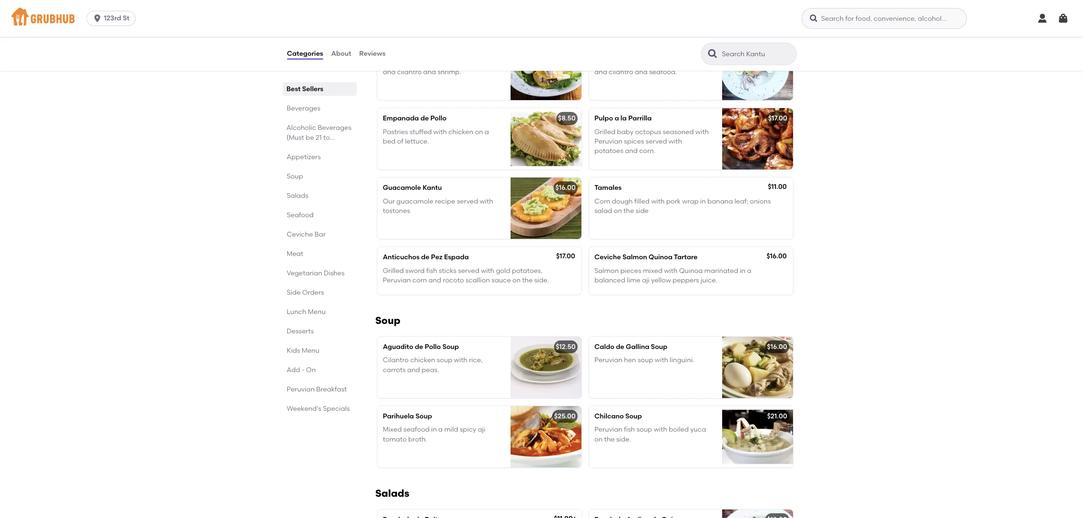 Task type: describe. For each thing, give the bounding box(es) containing it.
to
[[323, 134, 330, 142]]

-
[[302, 366, 304, 374]]

pastries
[[383, 128, 408, 136]]

rice,
[[469, 356, 483, 365]]

pulpo a la parrilla image
[[722, 108, 793, 170]]

empanada de pollo image
[[511, 108, 581, 170]]

on
[[306, 366, 316, 374]]

gold
[[496, 267, 511, 275]]

peruvian inside grilled baby octopus seasoned with peruvian spices served with potatoes and corn.
[[595, 137, 623, 145]]

with inside cilantro chicken soup with rice, carrots and peas.
[[454, 356, 468, 365]]

cilantro for yellow whipped potatoes with onions and cilantro and seafood.
[[609, 68, 634, 76]]

weekend's specials tab
[[287, 404, 353, 414]]

on inside grilled sword fish sticks served with gold potatoes, peruvian corn and rocoto scallion sauce on the side.
[[513, 276, 521, 284]]

anticuchos de pez espada
[[383, 253, 469, 261]]

parihuela soup
[[383, 413, 432, 421]]

caldo de gallina soup
[[595, 343, 668, 351]]

guacamole kantu
[[383, 184, 442, 192]]

lunch menu
[[287, 308, 326, 316]]

scallion
[[466, 276, 490, 284]]

beverages tab
[[287, 103, 353, 113]]

octopus
[[635, 128, 662, 136]]

grilled sword fish sticks served with gold potatoes, peruvian corn and rocoto scallion sauce on the side.
[[383, 267, 549, 284]]

pieces
[[621, 267, 642, 275]]

linguini.
[[670, 356, 695, 365]]

fish inside grilled sword fish sticks served with gold potatoes, peruvian corn and rocoto scallion sauce on the side.
[[426, 267, 437, 275]]

vegetarian
[[287, 269, 322, 277]]

with inside grilled sword fish sticks served with gold potatoes, peruvian corn and rocoto scallion sauce on the side.
[[481, 267, 495, 275]]

weekend's specials
[[287, 405, 350, 413]]

with inside peruvian fish soup with boiled yuca on the side.
[[654, 426, 667, 434]]

peruvian breakfast
[[287, 386, 347, 394]]

$12.50
[[556, 343, 576, 351]]

pollo for with
[[431, 114, 447, 122]]

on inside peruvian fish soup with boiled yuca on the side.
[[595, 436, 603, 444]]

about
[[331, 50, 351, 58]]

wrap
[[683, 197, 699, 205]]

tomato
[[383, 436, 407, 444]]

side orders tab
[[287, 288, 353, 298]]

peas.
[[422, 366, 439, 374]]

the inside grilled sword fish sticks served with gold potatoes, peruvian corn and rocoto scallion sauce on the side.
[[522, 276, 533, 284]]

(must
[[287, 134, 304, 142]]

parihuela soup image
[[511, 406, 581, 468]]

the inside corn dough filled with pork wrap in banana leaf; onions salad on the side
[[624, 207, 634, 215]]

served inside grilled baby octopus seasoned with peruvian spices served with potatoes and corn.
[[646, 137, 667, 145]]

alcoholic beverages (must be 21 to purchase) tab
[[287, 123, 353, 152]]

chilcano soup
[[595, 413, 642, 421]]

with inside salmon pieces mixed with quinoa marinated in a balanced lime aji yellow peppers juice.
[[664, 267, 678, 275]]

0 horizontal spatial quinoa
[[649, 253, 673, 261]]

yellow for yellow whipped potatoes with onions and cilantro and shrimp.
[[383, 58, 403, 66]]

desserts tab
[[287, 327, 353, 336]]

potatoes inside grilled baby octopus seasoned with peruvian spices served with potatoes and corn.
[[595, 147, 624, 155]]

ensalada andina de quinua image
[[722, 510, 793, 518]]

parihuela
[[383, 413, 414, 421]]

mixed
[[383, 426, 402, 434]]

ceviche salmon quinoa tartare
[[595, 253, 698, 261]]

grilled for grilled sword fish sticks served with gold potatoes, peruvian corn and rocoto scallion sauce on the side.
[[383, 267, 404, 275]]

Search for food, convenience, alcohol... search field
[[802, 8, 968, 29]]

salads inside salads tab
[[287, 192, 308, 200]]

dishes
[[324, 269, 344, 277]]

salads tab
[[287, 191, 353, 201]]

la
[[621, 114, 627, 122]]

corn
[[595, 197, 611, 205]]

onions inside corn dough filled with pork wrap in banana leaf; onions salad on the side
[[750, 197, 771, 205]]

marinated
[[705, 267, 739, 275]]

ceviche bar tab
[[287, 230, 353, 240]]

dough
[[612, 197, 633, 205]]

soup up cilantro chicken soup with rice, carrots and peas.
[[443, 343, 459, 351]]

and left shrimp.
[[423, 68, 436, 76]]

seasoned
[[663, 128, 694, 136]]

sellers
[[302, 85, 324, 93]]

$16.00 for our guacamole recipe served with tostones
[[556, 184, 576, 192]]

sticks
[[439, 267, 457, 275]]

peruvian inside grilled sword fish sticks served with gold potatoes, peruvian corn and rocoto scallion sauce on the side.
[[383, 276, 411, 284]]

salmon inside salmon pieces mixed with quinoa marinated in a balanced lime aji yellow peppers juice.
[[595, 267, 619, 275]]

whipped for shrimp.
[[405, 58, 432, 66]]

kids menu
[[287, 347, 319, 355]]

corn.
[[640, 147, 656, 155]]

seafood.
[[649, 68, 677, 76]]

hen
[[624, 356, 636, 365]]

stuffed
[[410, 128, 432, 136]]

quinoa inside salmon pieces mixed with quinoa marinated in a balanced lime aji yellow peppers juice.
[[679, 267, 703, 275]]

alcoholic beverages (must be 21 to purchase) appetizers
[[287, 124, 352, 161]]

de for cilantro chicken soup with rice, carrots and peas.
[[415, 343, 423, 351]]

bar
[[314, 231, 326, 239]]

guacamole
[[383, 184, 421, 192]]

guacamole kantu image
[[511, 178, 581, 239]]

causa rellena de camarones image
[[511, 39, 581, 100]]

ceviche for ceviche salmon quinoa tartare
[[595, 253, 621, 261]]

soup up peruvian hen soup with linguini.
[[651, 343, 668, 351]]

vegetarian dishes
[[287, 269, 344, 277]]

aguadito de pollo soup
[[383, 343, 459, 351]]

mixed seafood in a mild spicy aji tomato broth.
[[383, 426, 486, 444]]

empanada de pollo
[[383, 114, 447, 122]]

categories button
[[287, 37, 324, 71]]

peruvian for peruvian breakfast
[[287, 386, 315, 394]]

chilcano soup image
[[722, 406, 793, 468]]

purchase)
[[287, 144, 319, 152]]

123rd st button
[[87, 11, 139, 26]]

cilantro chicken soup with rice, carrots and peas.
[[383, 356, 483, 374]]

peruvian for peruvian hen soup with linguini.
[[595, 356, 623, 365]]

soup tab
[[287, 172, 353, 181]]

Search Kantu  search field
[[721, 50, 794, 59]]

side orders
[[287, 289, 324, 297]]

grilled for grilled baby octopus seasoned with peruvian spices served with potatoes and corn.
[[595, 128, 616, 136]]

ceviche bar
[[287, 231, 326, 239]]

with inside our guacamole recipe served with tostones
[[480, 197, 493, 205]]

beverages inside 'alcoholic beverages (must be 21 to purchase) appetizers'
[[318, 124, 352, 132]]

add - on tab
[[287, 365, 353, 375]]

with inside yellow whipped potatoes with onions and cilantro and seafood.
[[676, 58, 690, 66]]

side
[[636, 207, 649, 215]]

aguadito de pollo soup image
[[511, 337, 581, 398]]

mild
[[444, 426, 458, 434]]

filled
[[635, 197, 650, 205]]

causa rellena de mariscos
[[595, 45, 683, 53]]

with inside pastries stuffed with chicken on a bed of lettuce.
[[434, 128, 447, 136]]

mixed
[[643, 267, 663, 275]]

de for peruvian hen soup with linguini.
[[616, 343, 625, 351]]

parrilla
[[629, 114, 652, 122]]

recipe
[[435, 197, 455, 205]]

cilantro
[[383, 356, 409, 365]]

in for a
[[740, 267, 746, 275]]

aguadito
[[383, 343, 413, 351]]

whipped for seafood.
[[616, 58, 644, 66]]

with left linguini.
[[655, 356, 669, 365]]

search icon image
[[707, 48, 719, 60]]

soup right 'chilcano'
[[626, 413, 642, 421]]

caldo de gallina soup image
[[722, 337, 793, 398]]

add
[[287, 366, 300, 374]]

orders
[[302, 289, 324, 297]]

salad
[[595, 207, 612, 215]]

yuca
[[691, 426, 706, 434]]

soup inside peruvian fish soup with boiled yuca on the side.
[[637, 426, 652, 434]]

pork
[[666, 197, 681, 205]]

onions for yellow whipped potatoes with onions and cilantro and shrimp.
[[480, 58, 501, 66]]

yellow
[[651, 276, 671, 284]]

anticuchos
[[383, 253, 420, 261]]

broth.
[[408, 436, 427, 444]]

123rd
[[104, 14, 121, 22]]

1 vertical spatial salads
[[375, 488, 410, 500]]

meat tab
[[287, 249, 353, 259]]

2 svg image from the left
[[1058, 13, 1069, 24]]

camarones
[[442, 45, 480, 53]]

1 vertical spatial $16.00
[[767, 252, 787, 260]]

baby
[[617, 128, 634, 136]]

potatoes for seafood.
[[646, 58, 675, 66]]

served inside our guacamole recipe served with tostones
[[457, 197, 478, 205]]

our guacamole recipe served with tostones
[[383, 197, 493, 215]]

appetizers tab
[[287, 152, 353, 162]]

causa for causa rellena de camarones
[[383, 45, 404, 53]]

yellow whipped potatoes with onions and cilantro and shrimp.
[[383, 58, 501, 76]]



Task type: vqa. For each thing, say whether or not it's contained in the screenshot.
Dumplings
no



Task type: locate. For each thing, give the bounding box(es) containing it.
causa rellena de mariscos image
[[722, 39, 793, 100]]

1 vertical spatial ceviche
[[595, 253, 621, 261]]

yellow for yellow whipped potatoes with onions and cilantro and seafood.
[[595, 58, 615, 66]]

onions inside "yellow whipped potatoes with onions and cilantro and shrimp."
[[480, 58, 501, 66]]

2 horizontal spatial in
[[740, 267, 746, 275]]

1 horizontal spatial yellow
[[595, 58, 615, 66]]

about button
[[331, 37, 352, 71]]

and down causa rellena de mariscos
[[595, 68, 607, 76]]

0 vertical spatial salmon
[[623, 253, 647, 261]]

lunch menu tab
[[287, 307, 353, 317]]

spices
[[624, 137, 644, 145]]

cilantro down the causa rellena de camarones
[[397, 68, 422, 76]]

yellow down causa rellena de mariscos
[[595, 58, 615, 66]]

ceviche down the seafood
[[287, 231, 313, 239]]

0 horizontal spatial the
[[522, 276, 533, 284]]

0 horizontal spatial salmon
[[595, 267, 619, 275]]

spicy
[[460, 426, 476, 434]]

0 horizontal spatial rellena
[[406, 45, 430, 53]]

add - on
[[287, 366, 316, 374]]

svg image
[[93, 14, 102, 23], [810, 14, 819, 23]]

with left 'pork'
[[651, 197, 665, 205]]

1 horizontal spatial ceviche
[[595, 253, 621, 261]]

kids menu tab
[[287, 346, 353, 356]]

with left boiled
[[654, 426, 667, 434]]

with down seasoned
[[669, 137, 682, 145]]

$11.00
[[768, 183, 787, 191]]

1 vertical spatial chicken
[[410, 356, 435, 365]]

whipped inside yellow whipped potatoes with onions and cilantro and seafood.
[[616, 58, 644, 66]]

tostones
[[383, 207, 410, 215]]

and down spices
[[625, 147, 638, 155]]

cilantro
[[397, 68, 422, 76], [609, 68, 634, 76]]

soup for pollo
[[437, 356, 453, 365]]

desserts
[[287, 327, 314, 336]]

pulpo a la parrilla
[[595, 114, 652, 122]]

1 horizontal spatial fish
[[624, 426, 635, 434]]

soup up aguadito
[[375, 315, 401, 327]]

and
[[383, 68, 396, 76], [423, 68, 436, 76], [595, 68, 607, 76], [635, 68, 648, 76], [625, 147, 638, 155], [429, 276, 441, 284], [407, 366, 420, 374]]

1 horizontal spatial the
[[604, 436, 615, 444]]

a inside pastries stuffed with chicken on a bed of lettuce.
[[485, 128, 489, 136]]

de up the stuffed
[[421, 114, 429, 122]]

0 horizontal spatial svg image
[[93, 14, 102, 23]]

1 horizontal spatial aji
[[642, 276, 650, 284]]

with down mariscos
[[676, 58, 690, 66]]

served up scallion
[[458, 267, 480, 275]]

peruvian hen soup with linguini.
[[595, 356, 695, 365]]

0 horizontal spatial salads
[[287, 192, 308, 200]]

1 vertical spatial side.
[[617, 436, 631, 444]]

1 horizontal spatial salads
[[375, 488, 410, 500]]

onions inside yellow whipped potatoes with onions and cilantro and seafood.
[[691, 58, 712, 66]]

0 horizontal spatial fish
[[426, 267, 437, 275]]

boiled
[[669, 426, 689, 434]]

menu
[[308, 308, 326, 316], [302, 347, 319, 355]]

1 rellena from the left
[[406, 45, 430, 53]]

$25.00
[[554, 413, 576, 421]]

the down potatoes,
[[522, 276, 533, 284]]

soup up peas.
[[437, 356, 453, 365]]

1 horizontal spatial rellena
[[618, 45, 642, 53]]

pulpo
[[595, 114, 613, 122]]

the down dough
[[624, 207, 634, 215]]

menu for lunch menu
[[308, 308, 326, 316]]

1 vertical spatial quinoa
[[679, 267, 703, 275]]

whipped down causa rellena de mariscos
[[616, 58, 644, 66]]

2 yellow from the left
[[595, 58, 615, 66]]

aji right spicy
[[478, 426, 486, 434]]

with right recipe
[[480, 197, 493, 205]]

soup inside tab
[[287, 172, 303, 181]]

0 horizontal spatial whipped
[[405, 58, 432, 66]]

and left peas.
[[407, 366, 420, 374]]

salads
[[287, 192, 308, 200], [375, 488, 410, 500]]

fish
[[426, 267, 437, 275], [624, 426, 635, 434]]

peruvian down baby
[[595, 137, 623, 145]]

quinoa up mixed
[[649, 253, 673, 261]]

0 vertical spatial pollo
[[431, 114, 447, 122]]

1 svg image from the left
[[1037, 13, 1049, 24]]

tamales
[[595, 184, 622, 192]]

salmon up balanced at bottom
[[595, 267, 619, 275]]

in inside mixed seafood in a mild spicy aji tomato broth.
[[431, 426, 437, 434]]

potatoes up shrimp.
[[434, 58, 463, 66]]

grilled down "anticuchos"
[[383, 267, 404, 275]]

the down 'chilcano'
[[604, 436, 615, 444]]

soup up 'seafood'
[[416, 413, 432, 421]]

0 horizontal spatial causa
[[383, 45, 404, 53]]

meat
[[287, 250, 303, 258]]

peruvian down 'chilcano'
[[595, 426, 623, 434]]

the inside peruvian fish soup with boiled yuca on the side.
[[604, 436, 615, 444]]

potatoes down baby
[[595, 147, 624, 155]]

peruvian down add - on
[[287, 386, 315, 394]]

1 vertical spatial aji
[[478, 426, 486, 434]]

with
[[465, 58, 478, 66], [676, 58, 690, 66], [434, 128, 447, 136], [696, 128, 709, 136], [669, 137, 682, 145], [480, 197, 493, 205], [651, 197, 665, 205], [481, 267, 495, 275], [664, 267, 678, 275], [454, 356, 468, 365], [655, 356, 669, 365], [654, 426, 667, 434]]

potatoes inside yellow whipped potatoes with onions and cilantro and seafood.
[[646, 58, 675, 66]]

yellow whipped potatoes with onions and cilantro and seafood.
[[595, 58, 712, 76]]

fish down chilcano soup
[[624, 426, 635, 434]]

grilled inside grilled baby octopus seasoned with peruvian spices served with potatoes and corn.
[[595, 128, 616, 136]]

kantu
[[423, 184, 442, 192]]

chicken
[[449, 128, 474, 136], [410, 356, 435, 365]]

peruvian down sword
[[383, 276, 411, 284]]

corn dough filled with pork wrap in banana leaf; onions salad on the side
[[595, 197, 771, 215]]

in inside corn dough filled with pork wrap in banana leaf; onions salad on the side
[[700, 197, 706, 205]]

ceviche inside tab
[[287, 231, 313, 239]]

with down 'camarones'
[[465, 58, 478, 66]]

0 horizontal spatial chicken
[[410, 356, 435, 365]]

rellena up yellow whipped potatoes with onions and cilantro and seafood.
[[618, 45, 642, 53]]

specials
[[323, 405, 350, 413]]

pez
[[431, 253, 443, 261]]

appetizers
[[287, 153, 321, 161]]

with left the rice,
[[454, 356, 468, 365]]

rellena
[[406, 45, 430, 53], [618, 45, 642, 53]]

side. down chilcano soup
[[617, 436, 631, 444]]

with up scallion
[[481, 267, 495, 275]]

1 yellow from the left
[[383, 58, 403, 66]]

quinoa
[[649, 253, 673, 261], [679, 267, 703, 275]]

2 horizontal spatial potatoes
[[646, 58, 675, 66]]

weekend's
[[287, 405, 321, 413]]

0 horizontal spatial in
[[431, 426, 437, 434]]

1 horizontal spatial quinoa
[[679, 267, 703, 275]]

of
[[397, 137, 404, 145]]

peruvian fish soup with boiled yuca on the side.
[[595, 426, 706, 444]]

seafood tab
[[287, 210, 353, 220]]

side
[[287, 289, 300, 297]]

1 horizontal spatial whipped
[[616, 58, 644, 66]]

beverages inside tab
[[287, 104, 320, 112]]

with right the stuffed
[[434, 128, 447, 136]]

soup down 'appetizers'
[[287, 172, 303, 181]]

menu right kids
[[302, 347, 319, 355]]

and left seafood. at the right
[[635, 68, 648, 76]]

chicken inside pastries stuffed with chicken on a bed of lettuce.
[[449, 128, 474, 136]]

and down reviews
[[383, 68, 396, 76]]

0 vertical spatial in
[[700, 197, 706, 205]]

soup inside cilantro chicken soup with rice, carrots and peas.
[[437, 356, 453, 365]]

0 vertical spatial salads
[[287, 192, 308, 200]]

0 horizontal spatial yellow
[[383, 58, 403, 66]]

de right aguadito
[[415, 343, 423, 351]]

2 vertical spatial $16.00
[[767, 343, 787, 351]]

and right corn
[[429, 276, 441, 284]]

$16.00
[[556, 184, 576, 192], [767, 252, 787, 260], [767, 343, 787, 351]]

salmon
[[623, 253, 647, 261], [595, 267, 619, 275]]

a inside salmon pieces mixed with quinoa marinated in a balanced lime aji yellow peppers juice.
[[747, 267, 752, 275]]

peruvian inside tab
[[287, 386, 315, 394]]

and inside grilled sword fish sticks served with gold potatoes, peruvian corn and rocoto scallion sauce on the side.
[[429, 276, 441, 284]]

de for pastries stuffed with chicken on a bed of lettuce.
[[421, 114, 429, 122]]

on inside pastries stuffed with chicken on a bed of lettuce.
[[475, 128, 483, 136]]

in left mild
[[431, 426, 437, 434]]

1 horizontal spatial svg image
[[1058, 13, 1069, 24]]

peruvian breakfast tab
[[287, 385, 353, 395]]

potatoes for shrimp.
[[434, 58, 463, 66]]

empanada
[[383, 114, 419, 122]]

0 vertical spatial chicken
[[449, 128, 474, 136]]

2 vertical spatial in
[[431, 426, 437, 434]]

rellena for camarones
[[406, 45, 430, 53]]

menu for kids menu
[[302, 347, 319, 355]]

chicken inside cilantro chicken soup with rice, carrots and peas.
[[410, 356, 435, 365]]

0 horizontal spatial svg image
[[1037, 13, 1049, 24]]

0 vertical spatial the
[[624, 207, 634, 215]]

reviews
[[359, 50, 386, 58]]

1 horizontal spatial cilantro
[[609, 68, 634, 76]]

a inside mixed seafood in a mild spicy aji tomato broth.
[[439, 426, 443, 434]]

salmon up pieces
[[623, 253, 647, 261]]

2 whipped from the left
[[616, 58, 644, 66]]

causa rellena de camarones
[[383, 45, 480, 53]]

2 vertical spatial served
[[458, 267, 480, 275]]

$17.00
[[557, 45, 576, 53], [769, 45, 787, 53], [769, 114, 787, 122], [556, 252, 575, 260]]

ceviche
[[287, 231, 313, 239], [595, 253, 621, 261]]

0 vertical spatial beverages
[[287, 104, 320, 112]]

rellena up "yellow whipped potatoes with onions and cilantro and shrimp."
[[406, 45, 430, 53]]

and inside cilantro chicken soup with rice, carrots and peas.
[[407, 366, 420, 374]]

yellow down reviews
[[383, 58, 403, 66]]

kids
[[287, 347, 300, 355]]

$16.00 for peruvian hen soup with linguini.
[[767, 343, 787, 351]]

in for banana
[[700, 197, 706, 205]]

2 vertical spatial the
[[604, 436, 615, 444]]

grilled inside grilled sword fish sticks served with gold potatoes, peruvian corn and rocoto scallion sauce on the side.
[[383, 267, 404, 275]]

be
[[306, 134, 314, 142]]

onions for yellow whipped potatoes with onions and cilantro and seafood.
[[691, 58, 712, 66]]

pollo up cilantro chicken soup with rice, carrots and peas.
[[425, 343, 441, 351]]

categories
[[287, 50, 323, 58]]

1 horizontal spatial salmon
[[623, 253, 647, 261]]

1 whipped from the left
[[405, 58, 432, 66]]

aji down mixed
[[642, 276, 650, 284]]

juice.
[[701, 276, 718, 284]]

st
[[123, 14, 129, 22]]

2 horizontal spatial the
[[624, 207, 634, 215]]

fish down pez
[[426, 267, 437, 275]]

ceviche for ceviche bar
[[287, 231, 313, 239]]

banana
[[708, 197, 733, 205]]

2 cilantro from the left
[[609, 68, 634, 76]]

carrots
[[383, 366, 406, 374]]

1 horizontal spatial chicken
[[449, 128, 474, 136]]

de left pez
[[421, 253, 430, 261]]

lunch
[[287, 308, 306, 316]]

yellow inside yellow whipped potatoes with onions and cilantro and seafood.
[[595, 58, 615, 66]]

0 horizontal spatial side.
[[535, 276, 549, 284]]

peppers
[[673, 276, 699, 284]]

0 vertical spatial $16.00
[[556, 184, 576, 192]]

0 vertical spatial menu
[[308, 308, 326, 316]]

cilantro inside "yellow whipped potatoes with onions and cilantro and shrimp."
[[397, 68, 422, 76]]

with inside corn dough filled with pork wrap in banana leaf; onions salad on the side
[[651, 197, 665, 205]]

de up "yellow whipped potatoes with onions and cilantro and shrimp."
[[432, 45, 440, 53]]

1 horizontal spatial onions
[[691, 58, 712, 66]]

in right wrap
[[700, 197, 706, 205]]

main navigation navigation
[[0, 0, 1084, 37]]

pollo up pastries stuffed with chicken on a bed of lettuce. on the top left of the page
[[431, 114, 447, 122]]

peruvian
[[595, 137, 623, 145], [383, 276, 411, 284], [595, 356, 623, 365], [287, 386, 315, 394], [595, 426, 623, 434]]

cilantro for yellow whipped potatoes with onions and cilantro and shrimp.
[[397, 68, 422, 76]]

1 vertical spatial grilled
[[383, 267, 404, 275]]

menu down side orders tab
[[308, 308, 326, 316]]

2 svg image from the left
[[810, 14, 819, 23]]

0 vertical spatial ceviche
[[287, 231, 313, 239]]

soup for gallina
[[638, 356, 654, 365]]

with up the yellow at the bottom right of page
[[664, 267, 678, 275]]

1 horizontal spatial potatoes
[[595, 147, 624, 155]]

grilled down pulpo on the right
[[595, 128, 616, 136]]

1 causa from the left
[[383, 45, 404, 53]]

served inside grilled sword fish sticks served with gold potatoes, peruvian corn and rocoto scallion sauce on the side.
[[458, 267, 480, 275]]

grilled
[[595, 128, 616, 136], [383, 267, 404, 275]]

1 horizontal spatial in
[[700, 197, 706, 205]]

pollo for soup
[[425, 343, 441, 351]]

0 horizontal spatial ceviche
[[287, 231, 313, 239]]

lettuce.
[[405, 137, 429, 145]]

aji
[[642, 276, 650, 284], [478, 426, 486, 434]]

fish inside peruvian fish soup with boiled yuca on the side.
[[624, 426, 635, 434]]

mariscos
[[653, 45, 683, 53]]

21
[[316, 134, 322, 142]]

grilled baby octopus seasoned with peruvian spices served with potatoes and corn.
[[595, 128, 709, 155]]

1 vertical spatial in
[[740, 267, 746, 275]]

side.
[[535, 276, 549, 284], [617, 436, 631, 444]]

0 vertical spatial quinoa
[[649, 253, 673, 261]]

served down octopus
[[646, 137, 667, 145]]

0 vertical spatial fish
[[426, 267, 437, 275]]

aji inside mixed seafood in a mild spicy aji tomato broth.
[[478, 426, 486, 434]]

ceviche up balanced at bottom
[[595, 253, 621, 261]]

1 vertical spatial the
[[522, 276, 533, 284]]

0 vertical spatial grilled
[[595, 128, 616, 136]]

0 vertical spatial served
[[646, 137, 667, 145]]

2 rellena from the left
[[618, 45, 642, 53]]

with right seasoned
[[696, 128, 709, 136]]

sword
[[406, 267, 425, 275]]

our
[[383, 197, 395, 205]]

cilantro down causa rellena de mariscos
[[609, 68, 634, 76]]

in inside salmon pieces mixed with quinoa marinated in a balanced lime aji yellow peppers juice.
[[740, 267, 746, 275]]

cilantro inside yellow whipped potatoes with onions and cilantro and seafood.
[[609, 68, 634, 76]]

1 cilantro from the left
[[397, 68, 422, 76]]

chicken up peas.
[[410, 356, 435, 365]]

1 svg image from the left
[[93, 14, 102, 23]]

1 horizontal spatial svg image
[[810, 14, 819, 23]]

0 horizontal spatial aji
[[478, 426, 486, 434]]

svg image
[[1037, 13, 1049, 24], [1058, 13, 1069, 24]]

beverages up to
[[318, 124, 352, 132]]

de right caldo at the bottom right of page
[[616, 343, 625, 351]]

best sellers
[[287, 85, 324, 93]]

quinoa up peppers
[[679, 267, 703, 275]]

aji inside salmon pieces mixed with quinoa marinated in a balanced lime aji yellow peppers juice.
[[642, 276, 650, 284]]

rellena for mariscos
[[618, 45, 642, 53]]

1 vertical spatial fish
[[624, 426, 635, 434]]

soup right hen
[[638, 356, 654, 365]]

svg image inside 123rd st "button"
[[93, 14, 102, 23]]

with inside "yellow whipped potatoes with onions and cilantro and shrimp."
[[465, 58, 478, 66]]

causa for causa rellena de mariscos
[[595, 45, 616, 53]]

1 vertical spatial menu
[[302, 347, 319, 355]]

yellow inside "yellow whipped potatoes with onions and cilantro and shrimp."
[[383, 58, 403, 66]]

side. inside peruvian fish soup with boiled yuca on the side.
[[617, 436, 631, 444]]

2 causa from the left
[[595, 45, 616, 53]]

1 vertical spatial beverages
[[318, 124, 352, 132]]

1 horizontal spatial side.
[[617, 436, 631, 444]]

chicken right the stuffed
[[449, 128, 474, 136]]

and inside grilled baby octopus seasoned with peruvian spices served with potatoes and corn.
[[625, 147, 638, 155]]

best sellers tab
[[287, 84, 353, 94]]

de up yellow whipped potatoes with onions and cilantro and seafood.
[[643, 45, 652, 53]]

seafood
[[287, 211, 314, 219]]

served right recipe
[[457, 197, 478, 205]]

potatoes up seafood. at the right
[[646, 58, 675, 66]]

side. down potatoes,
[[535, 276, 549, 284]]

1 vertical spatial served
[[457, 197, 478, 205]]

potatoes inside "yellow whipped potatoes with onions and cilantro and shrimp."
[[434, 58, 463, 66]]

potatoes,
[[512, 267, 543, 275]]

0 horizontal spatial onions
[[480, 58, 501, 66]]

peruvian for peruvian fish soup with boiled yuca on the side.
[[595, 426, 623, 434]]

soup down chilcano soup
[[637, 426, 652, 434]]

pollo
[[431, 114, 447, 122], [425, 343, 441, 351]]

1 horizontal spatial causa
[[595, 45, 616, 53]]

de for grilled sword fish sticks served with gold potatoes, peruvian corn and rocoto scallion sauce on the side.
[[421, 253, 430, 261]]

whipped inside "yellow whipped potatoes with onions and cilantro and shrimp."
[[405, 58, 432, 66]]

on inside corn dough filled with pork wrap in banana leaf; onions salad on the side
[[614, 207, 622, 215]]

1 vertical spatial pollo
[[425, 343, 441, 351]]

vegetarian dishes tab
[[287, 268, 353, 278]]

1 horizontal spatial grilled
[[595, 128, 616, 136]]

1 vertical spatial salmon
[[595, 267, 619, 275]]

0 vertical spatial side.
[[535, 276, 549, 284]]

whipped down the causa rellena de camarones
[[405, 58, 432, 66]]

breakfast
[[316, 386, 347, 394]]

pastries stuffed with chicken on a bed of lettuce.
[[383, 128, 489, 145]]

2 horizontal spatial onions
[[750, 197, 771, 205]]

0 vertical spatial aji
[[642, 276, 650, 284]]

on
[[475, 128, 483, 136], [614, 207, 622, 215], [513, 276, 521, 284], [595, 436, 603, 444]]

peruvian inside peruvian fish soup with boiled yuca on the side.
[[595, 426, 623, 434]]

beverages down best sellers
[[287, 104, 320, 112]]

in right marinated
[[740, 267, 746, 275]]

side. inside grilled sword fish sticks served with gold potatoes, peruvian corn and rocoto scallion sauce on the side.
[[535, 276, 549, 284]]

0 horizontal spatial cilantro
[[397, 68, 422, 76]]

peruvian down caldo at the bottom right of page
[[595, 356, 623, 365]]

0 horizontal spatial potatoes
[[434, 58, 463, 66]]

0 horizontal spatial grilled
[[383, 267, 404, 275]]



